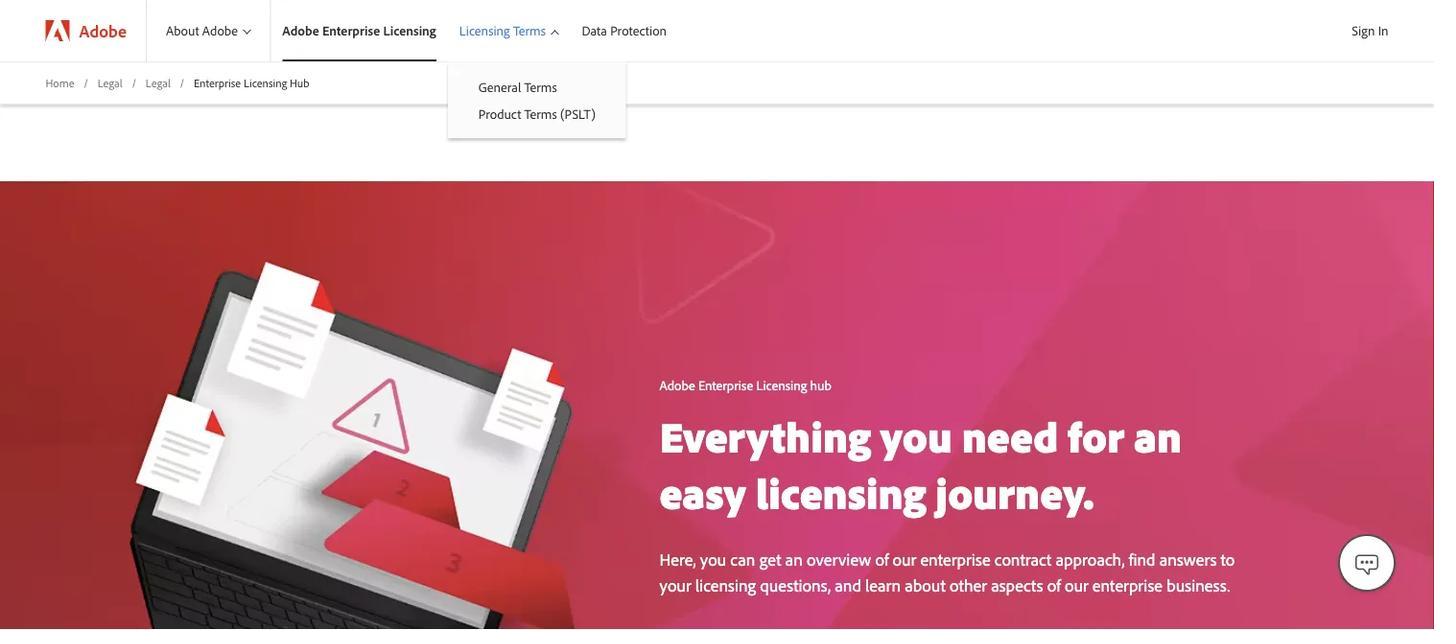 Task type: locate. For each thing, give the bounding box(es) containing it.
0 horizontal spatial legal link
[[98, 75, 122, 91]]

0 vertical spatial you
[[881, 409, 952, 464]]

about adobe button
[[147, 0, 270, 61]]

0 horizontal spatial legal
[[98, 75, 122, 90]]

legal link down the about
[[146, 75, 171, 91]]

terms up product terms (pslt) at the left
[[524, 79, 557, 95]]

other
[[950, 575, 987, 596]]

group
[[448, 61, 626, 138]]

an right get
[[785, 549, 803, 570]]

legal
[[98, 75, 122, 90], [146, 75, 171, 90]]

here, you can get an overview of our enterprise contract approach, find answers to your licensing questions, and learn about other aspects of our enterprise business.
[[660, 549, 1235, 596]]

an right for
[[1134, 409, 1182, 464]]

terms for general
[[524, 79, 557, 95]]

your
[[660, 575, 691, 596]]

our
[[893, 549, 917, 570], [1065, 575, 1089, 596]]

1 legal link from the left
[[98, 75, 122, 91]]

you left can
[[700, 549, 726, 570]]

0 horizontal spatial you
[[700, 549, 726, 570]]

0 vertical spatial an
[[1134, 409, 1182, 464]]

1 vertical spatial licensing
[[695, 575, 756, 596]]

0 horizontal spatial an
[[785, 549, 803, 570]]

1 horizontal spatial enterprise
[[1093, 575, 1163, 596]]

learn
[[865, 575, 901, 596]]

of right aspects
[[1047, 575, 1061, 596]]

terms for product
[[524, 105, 557, 122]]

1 vertical spatial terms
[[524, 79, 557, 95]]

our down approach,
[[1065, 575, 1089, 596]]

terms inside dropdown button
[[513, 22, 546, 39]]

you left need
[[881, 409, 952, 464]]

licensing
[[383, 22, 436, 39], [459, 22, 510, 39], [244, 75, 287, 90], [756, 376, 807, 393]]

sign in button
[[1348, 14, 1393, 47]]

adobe enterprise licensing
[[282, 22, 436, 39]]

0 vertical spatial our
[[893, 549, 917, 570]]

licensing down can
[[695, 575, 756, 596]]

data
[[582, 22, 607, 39]]

1 vertical spatial our
[[1065, 575, 1089, 596]]

0 vertical spatial licensing
[[756, 465, 926, 520]]

enterprise down find
[[1093, 575, 1163, 596]]

adobe enterprise licensing hub
[[660, 376, 832, 393]]

our up about on the bottom of the page
[[893, 549, 917, 570]]

aspects
[[991, 575, 1043, 596]]

1 vertical spatial an
[[785, 549, 803, 570]]

1 horizontal spatial you
[[881, 409, 952, 464]]

legal down the about
[[146, 75, 171, 90]]

business.
[[1167, 575, 1230, 596]]

easy
[[660, 465, 746, 520]]

enterprise
[[322, 22, 380, 39], [194, 75, 241, 90], [698, 376, 753, 393]]

you inside here, you can get an overview of our enterprise contract approach, find answers to your licensing questions, and learn about other aspects of our enterprise business.
[[700, 549, 726, 570]]

you for everything
[[881, 409, 952, 464]]

1 horizontal spatial legal
[[146, 75, 171, 90]]

1 vertical spatial enterprise
[[194, 75, 241, 90]]

get
[[759, 549, 781, 570]]

1 horizontal spatial our
[[1065, 575, 1089, 596]]

an inside here, you can get an overview of our enterprise contract approach, find answers to your licensing questions, and learn about other aspects of our enterprise business.
[[785, 549, 803, 570]]

you inside everything you need for an easy licensing journey.
[[881, 409, 952, 464]]

2 vertical spatial enterprise
[[698, 376, 753, 393]]

an inside everything you need for an easy licensing journey.
[[1134, 409, 1182, 464]]

1 horizontal spatial enterprise
[[322, 22, 380, 39]]

2 vertical spatial terms
[[524, 105, 557, 122]]

licensing up the overview
[[756, 465, 926, 520]]

0 vertical spatial terms
[[513, 22, 546, 39]]

general terms link
[[448, 74, 626, 100]]

to
[[1221, 549, 1235, 570]]

1 horizontal spatial legal link
[[146, 75, 171, 91]]

licensing inside here, you can get an overview of our enterprise contract approach, find answers to your licensing questions, and learn about other aspects of our enterprise business.
[[695, 575, 756, 596]]

0 horizontal spatial of
[[875, 549, 889, 570]]

product
[[479, 105, 521, 122]]

enterprise
[[921, 549, 991, 570], [1093, 575, 1163, 596]]

1 vertical spatial of
[[1047, 575, 1061, 596]]

home link
[[46, 75, 74, 91]]

1 vertical spatial enterprise
[[1093, 575, 1163, 596]]

terms up general terms link on the top
[[513, 22, 546, 39]]

product terms (pslt)
[[479, 105, 596, 122]]

contract
[[995, 549, 1052, 570]]

adobe for adobe
[[79, 20, 127, 41]]

journey.
[[936, 465, 1095, 520]]

legal link right home link
[[98, 75, 122, 91]]

0 horizontal spatial enterprise
[[194, 75, 241, 90]]

about
[[166, 22, 199, 39]]

terms down general terms link on the top
[[524, 105, 557, 122]]

licensing
[[756, 465, 926, 520], [695, 575, 756, 596]]

1 horizontal spatial an
[[1134, 409, 1182, 464]]

an
[[1134, 409, 1182, 464], [785, 549, 803, 570]]

1 vertical spatial you
[[700, 549, 726, 570]]

1 horizontal spatial of
[[1047, 575, 1061, 596]]

0 horizontal spatial enterprise
[[921, 549, 991, 570]]

of up the learn
[[875, 549, 889, 570]]

terms
[[513, 22, 546, 39], [524, 79, 557, 95], [524, 105, 557, 122]]

about adobe
[[166, 22, 238, 39]]

questions,
[[760, 575, 831, 596]]

0 vertical spatial enterprise
[[921, 549, 991, 570]]

adobe for adobe enterprise licensing
[[282, 22, 319, 39]]

adobe
[[79, 20, 127, 41], [202, 22, 238, 39], [282, 22, 319, 39], [660, 376, 695, 393]]

legal link
[[98, 75, 122, 91], [146, 75, 171, 91]]

2 horizontal spatial enterprise
[[698, 376, 753, 393]]

you
[[881, 409, 952, 464], [700, 549, 726, 570]]

enterprise up other
[[921, 549, 991, 570]]

home
[[46, 75, 74, 90]]

of
[[875, 549, 889, 570], [1047, 575, 1061, 596]]

for
[[1068, 409, 1124, 464]]

legal right 'home'
[[98, 75, 122, 90]]

group containing general terms
[[448, 61, 626, 138]]

0 vertical spatial enterprise
[[322, 22, 380, 39]]

protection
[[610, 22, 667, 39]]

an for for
[[1134, 409, 1182, 464]]



Task type: describe. For each thing, give the bounding box(es) containing it.
everything you need for an easy licensing journey.
[[660, 409, 1182, 520]]

find
[[1129, 549, 1156, 570]]

and
[[835, 575, 861, 596]]

0 vertical spatial of
[[875, 549, 889, 570]]

enterprise licensing hub
[[194, 75, 309, 90]]

enterprise for adobe enterprise licensing
[[322, 22, 380, 39]]

an for get
[[785, 549, 803, 570]]

product terms (pslt) link
[[448, 100, 626, 127]]

terms for licensing
[[513, 22, 546, 39]]

adobe enterprise licensing link
[[271, 0, 448, 61]]

answers
[[1160, 549, 1217, 570]]

1 legal from the left
[[98, 75, 122, 90]]

in
[[1378, 22, 1389, 39]]

here,
[[660, 549, 696, 570]]

overview
[[807, 549, 871, 570]]

data protection link
[[570, 0, 678, 61]]

general terms
[[479, 79, 557, 95]]

adobe inside popup button
[[202, 22, 238, 39]]

licensing terms
[[459, 22, 546, 39]]

approach,
[[1056, 549, 1125, 570]]

data protection
[[582, 22, 667, 39]]

sign
[[1352, 22, 1375, 39]]

hub
[[810, 376, 832, 393]]

licensing terms button
[[448, 0, 570, 61]]

adobe for adobe enterprise licensing hub
[[660, 376, 695, 393]]

sign in
[[1352, 22, 1389, 39]]

you for here,
[[700, 549, 726, 570]]

(pslt)
[[560, 105, 596, 122]]

2 legal from the left
[[146, 75, 171, 90]]

adobe link
[[26, 0, 146, 61]]

licensing inside dropdown button
[[459, 22, 510, 39]]

0 horizontal spatial our
[[893, 549, 917, 570]]

enterprise for adobe enterprise licensing hub
[[698, 376, 753, 393]]

can
[[730, 549, 755, 570]]

general
[[479, 79, 521, 95]]

hub
[[290, 75, 309, 90]]

licensing inside everything you need for an easy licensing journey.
[[756, 465, 926, 520]]

about
[[905, 575, 946, 596]]

everything
[[660, 409, 871, 464]]

need
[[962, 409, 1059, 464]]

2 legal link from the left
[[146, 75, 171, 91]]



Task type: vqa. For each thing, say whether or not it's contained in the screenshot.
find a career
no



